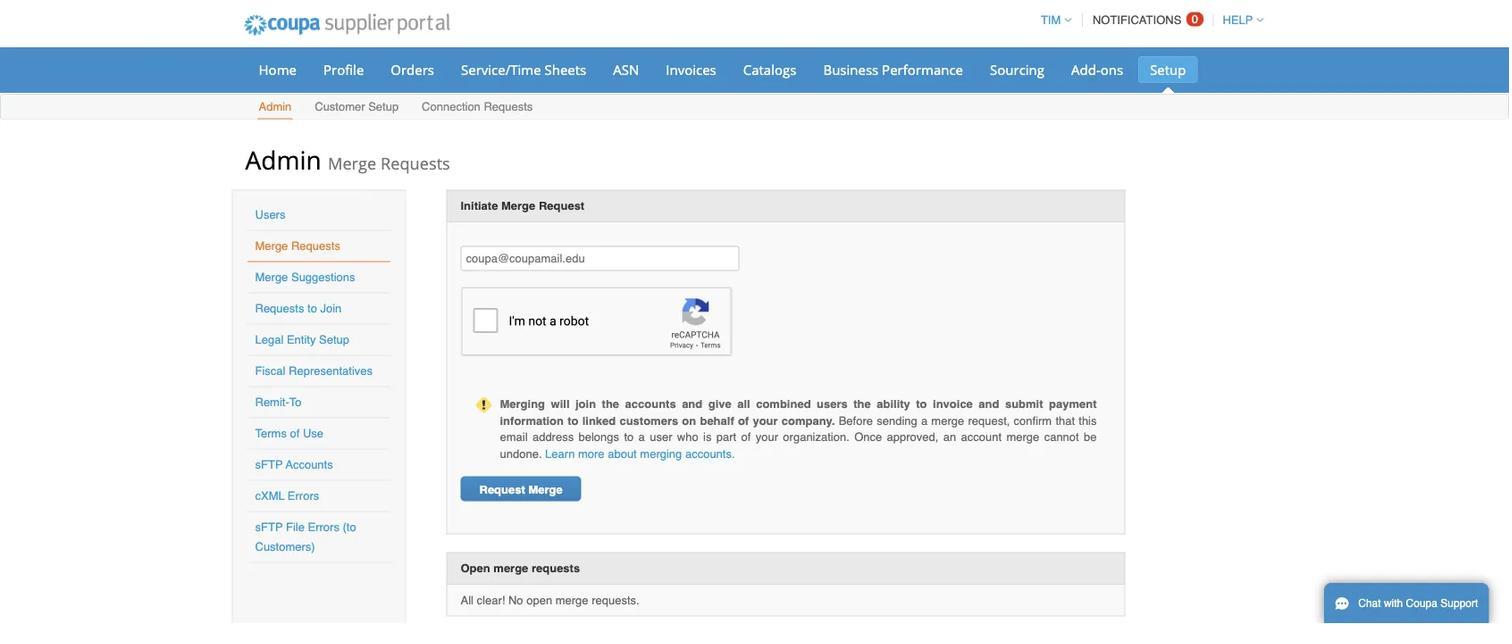 Task type: locate. For each thing, give the bounding box(es) containing it.
1 vertical spatial your
[[756, 431, 779, 444]]

navigation containing notifications 0
[[1033, 3, 1264, 38]]

requests.
[[592, 594, 640, 607]]

cxml
[[255, 490, 285, 503]]

to up about
[[624, 431, 634, 444]]

admin down the admin link
[[245, 143, 322, 177]]

sftp accounts
[[255, 459, 333, 472]]

1 horizontal spatial and
[[979, 398, 1000, 411]]

errors left (to
[[308, 521, 340, 535]]

an
[[944, 431, 957, 444]]

2 vertical spatial setup
[[319, 333, 350, 347]]

0 horizontal spatial and
[[682, 398, 703, 411]]

sending
[[877, 414, 918, 428]]

merging
[[500, 398, 545, 411]]

orders link
[[379, 56, 446, 83]]

merge requests
[[255, 240, 340, 253]]

admin for admin
[[259, 100, 292, 114]]

legal
[[255, 333, 284, 347]]

help
[[1223, 13, 1254, 27]]

setup
[[1151, 60, 1187, 79], [368, 100, 399, 114], [319, 333, 350, 347]]

admin for admin merge requests
[[245, 143, 322, 177]]

merge down merge requests link
[[255, 271, 288, 284]]

sftp
[[255, 459, 283, 472], [255, 521, 283, 535]]

request merge
[[480, 483, 563, 497]]

company.
[[782, 414, 835, 428]]

0 horizontal spatial a
[[639, 431, 645, 444]]

1 vertical spatial a
[[639, 431, 645, 444]]

sftp inside sftp file errors (to customers)
[[255, 521, 283, 535]]

errors
[[288, 490, 319, 503], [308, 521, 340, 535]]

user
[[650, 431, 673, 444]]

of
[[738, 414, 749, 428], [290, 427, 300, 441], [741, 431, 751, 444]]

a up approved,
[[922, 414, 928, 428]]

customers
[[620, 414, 679, 428]]

a up learn more about merging accounts.
[[639, 431, 645, 444]]

(to
[[343, 521, 356, 535]]

catalogs link
[[732, 56, 808, 83]]

the up linked
[[602, 398, 620, 411]]

admin
[[259, 100, 292, 114], [245, 143, 322, 177]]

coupa supplier portal image
[[232, 3, 462, 47]]

sftp up cxml
[[255, 459, 283, 472]]

0 vertical spatial your
[[753, 414, 778, 428]]

requests inside admin merge requests
[[381, 152, 450, 174]]

sftp for sftp accounts
[[255, 459, 283, 472]]

organization.
[[783, 431, 850, 444]]

terms
[[255, 427, 287, 441]]

1 horizontal spatial a
[[922, 414, 928, 428]]

merge
[[328, 152, 377, 174], [501, 199, 536, 213], [255, 240, 288, 253], [255, 271, 288, 284], [529, 483, 563, 497]]

navigation
[[1033, 3, 1264, 38]]

business performance link
[[812, 56, 975, 83]]

initiate merge request
[[461, 199, 585, 213]]

remit-to
[[255, 396, 302, 409]]

requests down connection
[[381, 152, 450, 174]]

learn more about merging accounts. link
[[545, 447, 735, 461]]

merge inside request merge button
[[529, 483, 563, 497]]

tim
[[1041, 13, 1061, 27]]

merge down confirm
[[1007, 431, 1040, 444]]

1 vertical spatial admin
[[245, 143, 322, 177]]

the
[[602, 398, 620, 411], [854, 398, 871, 411]]

1 horizontal spatial request
[[539, 199, 585, 213]]

1 and from the left
[[682, 398, 703, 411]]

0 vertical spatial admin
[[259, 100, 292, 114]]

requests to join
[[255, 302, 342, 316]]

1 vertical spatial sftp
[[255, 521, 283, 535]]

representatives
[[289, 365, 373, 378]]

request down undone.
[[480, 483, 525, 497]]

merging will join the accounts and give all combined users the ability to invoice and submit payment information to linked customers on behalf of your company.
[[500, 398, 1097, 428]]

sftp for sftp file errors (to customers)
[[255, 521, 283, 535]]

open merge requests
[[461, 562, 580, 576]]

0 horizontal spatial setup
[[319, 333, 350, 347]]

once
[[855, 431, 882, 444]]

2 sftp from the top
[[255, 521, 283, 535]]

customer setup link
[[314, 96, 400, 119]]

notifications 0
[[1093, 13, 1199, 27]]

merge down users 'link'
[[255, 240, 288, 253]]

notifications
[[1093, 13, 1182, 27]]

0
[[1192, 13, 1199, 26]]

users
[[255, 208, 286, 222]]

of right part
[[741, 431, 751, 444]]

merge suggestions
[[255, 271, 355, 284]]

coupa@coupamail.edu text field
[[461, 246, 740, 271]]

coupa
[[1407, 598, 1438, 611]]

profile
[[324, 60, 364, 79]]

merge up an
[[932, 414, 965, 428]]

merge
[[932, 414, 965, 428], [1007, 431, 1040, 444], [494, 562, 529, 576], [556, 594, 589, 607]]

add-ons link
[[1060, 56, 1135, 83]]

merge inside admin merge requests
[[328, 152, 377, 174]]

1 vertical spatial request
[[480, 483, 525, 497]]

requests down the service/time
[[484, 100, 533, 114]]

1 vertical spatial errors
[[308, 521, 340, 535]]

0 vertical spatial sftp
[[255, 459, 283, 472]]

legal entity setup
[[255, 333, 350, 347]]

merge right initiate
[[501, 199, 536, 213]]

request merge button
[[461, 477, 582, 502]]

ability
[[877, 398, 911, 411]]

fiscal representatives link
[[255, 365, 373, 378]]

and up on
[[682, 398, 703, 411]]

sftp file errors (to customers) link
[[255, 521, 356, 554]]

sourcing
[[990, 60, 1045, 79]]

home link
[[247, 56, 308, 83]]

be
[[1084, 431, 1097, 444]]

merge down customer setup link at left
[[328, 152, 377, 174]]

suggestions
[[291, 271, 355, 284]]

setup down the notifications 0 at the right of page
[[1151, 60, 1187, 79]]

1 horizontal spatial setup
[[368, 100, 399, 114]]

who
[[677, 431, 699, 444]]

catalogs
[[743, 60, 797, 79]]

request up coupa@coupamail.edu text field
[[539, 199, 585, 213]]

remit-
[[255, 396, 289, 409]]

setup down join
[[319, 333, 350, 347]]

1 sftp from the top
[[255, 459, 283, 472]]

belongs
[[579, 431, 620, 444]]

admin down home link in the top left of the page
[[259, 100, 292, 114]]

and up request,
[[979, 398, 1000, 411]]

email
[[500, 431, 528, 444]]

all
[[461, 594, 474, 607]]

0 horizontal spatial request
[[480, 483, 525, 497]]

merge down 'learn'
[[529, 483, 563, 497]]

approved,
[[887, 431, 939, 444]]

setup right customer
[[368, 100, 399, 114]]

of inside before sending a merge request, confirm that this email address belongs to a user who is part of your organization. once approved, an account merge cannot be undone.
[[741, 431, 751, 444]]

of down all
[[738, 414, 749, 428]]

the up 'before'
[[854, 398, 871, 411]]

asn
[[613, 60, 639, 79]]

2 horizontal spatial setup
[[1151, 60, 1187, 79]]

merge for initiate
[[501, 199, 536, 213]]

sftp up customers) at bottom
[[255, 521, 283, 535]]

chat with coupa support button
[[1325, 584, 1490, 625]]

merge for admin
[[328, 152, 377, 174]]

part
[[717, 431, 737, 444]]

on
[[682, 414, 697, 428]]

1 horizontal spatial the
[[854, 398, 871, 411]]

customer
[[315, 100, 365, 114]]

0 horizontal spatial the
[[602, 398, 620, 411]]

errors down the accounts
[[288, 490, 319, 503]]

tim link
[[1033, 13, 1072, 27]]

to down the join
[[568, 414, 579, 428]]



Task type: vqa. For each thing, say whether or not it's contained in the screenshot.
Learn more about merging accounts. link at bottom left
yes



Task type: describe. For each thing, give the bounding box(es) containing it.
business
[[824, 60, 879, 79]]

payment
[[1049, 398, 1097, 411]]

profile link
[[312, 56, 376, 83]]

join
[[576, 398, 596, 411]]

to left join
[[308, 302, 317, 316]]

accounts.
[[686, 447, 735, 461]]

your inside before sending a merge request, confirm that this email address belongs to a user who is part of your organization. once approved, an account merge cannot be undone.
[[756, 431, 779, 444]]

errors inside sftp file errors (to customers)
[[308, 521, 340, 535]]

0 vertical spatial request
[[539, 199, 585, 213]]

0 vertical spatial a
[[922, 414, 928, 428]]

sourcing link
[[979, 56, 1057, 83]]

remit-to link
[[255, 396, 302, 409]]

before
[[839, 414, 873, 428]]

support
[[1441, 598, 1479, 611]]

open
[[461, 562, 490, 576]]

address
[[533, 431, 574, 444]]

learn
[[545, 447, 575, 461]]

linked
[[583, 414, 616, 428]]

requests to join link
[[255, 302, 342, 316]]

invoices
[[666, 60, 717, 79]]

of inside merging will join the accounts and give all combined users the ability to invoice and submit payment information to linked customers on behalf of your company.
[[738, 414, 749, 428]]

this
[[1079, 414, 1097, 428]]

clear!
[[477, 594, 505, 607]]

your inside merging will join the accounts and give all combined users the ability to invoice and submit payment information to linked customers on behalf of your company.
[[753, 414, 778, 428]]

admin merge requests
[[245, 143, 450, 177]]

users
[[817, 398, 848, 411]]

admin link
[[258, 96, 293, 119]]

cxml errors link
[[255, 490, 319, 503]]

business performance
[[824, 60, 964, 79]]

service/time
[[461, 60, 541, 79]]

with
[[1385, 598, 1404, 611]]

request inside button
[[480, 483, 525, 497]]

1 the from the left
[[602, 398, 620, 411]]

cxml errors
[[255, 490, 319, 503]]

performance
[[882, 60, 964, 79]]

sftp file errors (to customers)
[[255, 521, 356, 554]]

merge up no
[[494, 562, 529, 576]]

invoice
[[933, 398, 973, 411]]

invoices link
[[655, 56, 728, 83]]

orders
[[391, 60, 434, 79]]

add-ons
[[1072, 60, 1124, 79]]

merge for request
[[529, 483, 563, 497]]

0 vertical spatial setup
[[1151, 60, 1187, 79]]

requests up legal
[[255, 302, 304, 316]]

asn link
[[602, 56, 651, 83]]

submit
[[1006, 398, 1044, 411]]

sftp accounts link
[[255, 459, 333, 472]]

undone.
[[500, 447, 542, 461]]

all clear! no open merge requests.
[[461, 594, 640, 607]]

home
[[259, 60, 297, 79]]

fiscal representatives
[[255, 365, 373, 378]]

open
[[527, 594, 553, 607]]

service/time sheets link
[[450, 56, 598, 83]]

request,
[[968, 414, 1010, 428]]

file
[[286, 521, 305, 535]]

use
[[303, 427, 324, 441]]

is
[[704, 431, 712, 444]]

more
[[578, 447, 605, 461]]

1 vertical spatial setup
[[368, 100, 399, 114]]

cannot
[[1045, 431, 1080, 444]]

all
[[738, 398, 751, 411]]

customers)
[[255, 541, 315, 554]]

setup link
[[1139, 56, 1198, 83]]

information
[[500, 414, 564, 428]]

requests
[[532, 562, 580, 576]]

2 the from the left
[[854, 398, 871, 411]]

connection requests link
[[421, 96, 534, 119]]

help link
[[1215, 13, 1264, 27]]

customer setup
[[315, 100, 399, 114]]

merge right 'open' in the left of the page
[[556, 594, 589, 607]]

add-
[[1072, 60, 1101, 79]]

initiate
[[461, 199, 498, 213]]

connection
[[422, 100, 481, 114]]

no
[[509, 594, 523, 607]]

to right ability
[[916, 398, 927, 411]]

service/time sheets
[[461, 60, 587, 79]]

terms of use link
[[255, 427, 324, 441]]

merging
[[640, 447, 682, 461]]

accounts
[[625, 398, 676, 411]]

ons
[[1101, 60, 1124, 79]]

to inside before sending a merge request, confirm that this email address belongs to a user who is part of your organization. once approved, an account merge cannot be undone.
[[624, 431, 634, 444]]

requests up suggestions
[[291, 240, 340, 253]]

connection requests
[[422, 100, 533, 114]]

2 and from the left
[[979, 398, 1000, 411]]

learn more about merging accounts.
[[545, 447, 735, 461]]

combined
[[756, 398, 811, 411]]

0 vertical spatial errors
[[288, 490, 319, 503]]

terms of use
[[255, 427, 324, 441]]

give
[[709, 398, 732, 411]]

of left 'use'
[[290, 427, 300, 441]]

legal entity setup link
[[255, 333, 350, 347]]

will
[[551, 398, 570, 411]]



